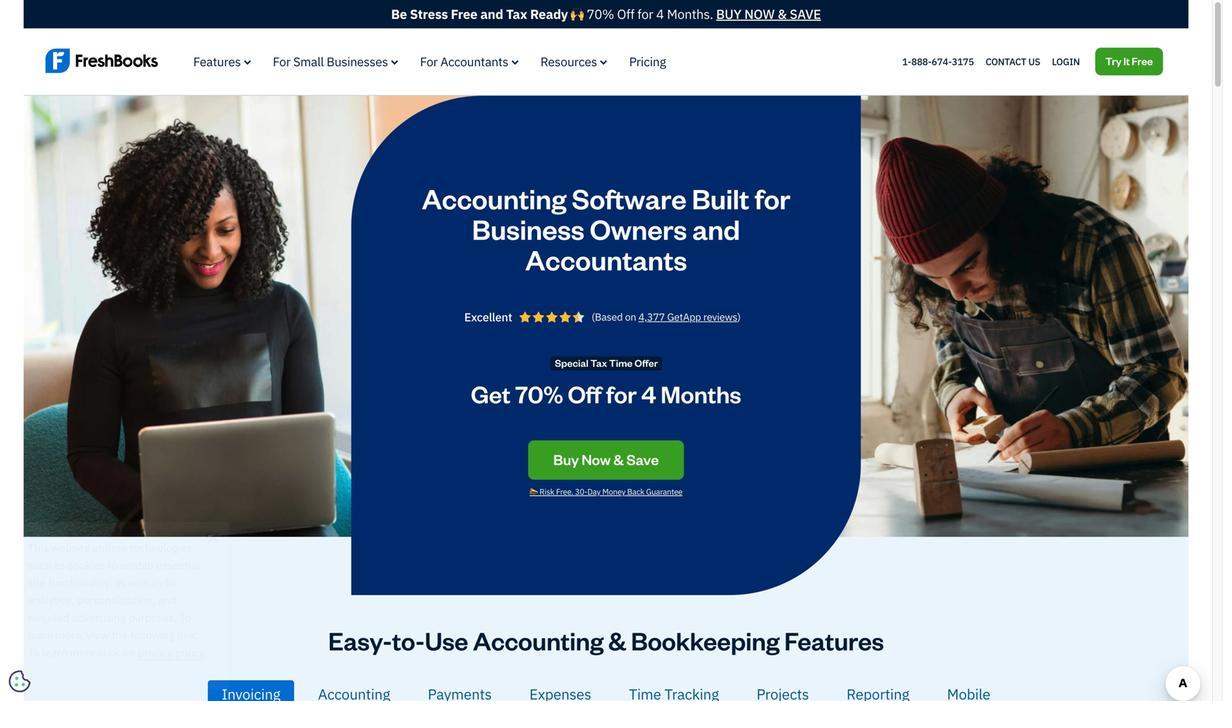 Task type: vqa. For each thing, say whether or not it's contained in the screenshot.
AND within the This website utilizes technologies such as cookies to enable essential site functionality, as well as for analytics, personalization, and targeted advertising purposes.
yes



Task type: locate. For each thing, give the bounding box(es) containing it.
1 for from the left
[[273, 54, 291, 70]]

for down 'stress'
[[420, 54, 438, 70]]

2 horizontal spatial as
[[151, 576, 162, 590]]

buy now & save
[[554, 450, 659, 469]]

1-888-674-3175
[[903, 56, 975, 68]]

)
[[738, 310, 741, 324]]

freshbooks logo image
[[46, 47, 158, 75]]

0 horizontal spatial off
[[568, 378, 602, 409]]

day
[[588, 487, 601, 497]]

1 horizontal spatial free
[[1132, 54, 1153, 68]]

now
[[745, 5, 775, 23]]

4 left months.
[[657, 5, 664, 23]]

70%
[[587, 5, 615, 23], [515, 378, 564, 409]]

0 vertical spatial accountants
[[441, 54, 509, 70]]

privacy policy link
[[28, 646, 207, 661]]

guarantee
[[646, 487, 683, 497]]

enable
[[120, 558, 153, 573]]

and
[[481, 5, 503, 23], [693, 211, 740, 247], [158, 593, 176, 607]]

0 horizontal spatial 70%
[[515, 378, 564, 409]]

save
[[627, 450, 659, 469]]

advertising
[[72, 611, 126, 625]]

4,377
[[639, 310, 665, 324]]

accountants
[[441, 54, 509, 70], [525, 241, 687, 277]]

0 horizontal spatial features
[[193, 54, 241, 70]]

as
[[54, 558, 65, 573], [115, 576, 126, 590], [151, 576, 162, 590]]

star rating image
[[520, 312, 585, 323]]

4 down campaign label image
[[642, 378, 656, 409]]

now
[[582, 450, 611, 469]]

for for for accountants
[[420, 54, 438, 70]]

view
[[87, 628, 109, 642]]

such
[[28, 558, 51, 573]]

📣
[[530, 487, 538, 497]]

0 vertical spatial and
[[481, 5, 503, 23]]

use
[[425, 624, 468, 657]]

contact
[[986, 56, 1027, 68]]

the
[[112, 628, 128, 642]]

free right 'stress'
[[451, 5, 478, 23]]

30-
[[575, 487, 588, 497]]

for left small
[[273, 54, 291, 70]]

features link
[[193, 54, 251, 70]]

for
[[638, 5, 654, 23], [755, 180, 791, 216], [606, 378, 637, 409], [165, 576, 178, 590]]

1 vertical spatial off
[[568, 378, 602, 409]]

following
[[130, 628, 175, 642]]

money
[[603, 487, 626, 497]]

privacy policy
[[138, 646, 204, 660]]

tax
[[506, 5, 528, 23]]

1 vertical spatial and
[[693, 211, 740, 247]]

2 vertical spatial and
[[158, 593, 176, 607]]

for down essential
[[165, 576, 178, 590]]

1 vertical spatial features
[[785, 624, 884, 657]]

us
[[1029, 56, 1041, 68]]

purposes.
[[129, 611, 177, 625]]

login link
[[1053, 52, 1080, 71]]

70% right the 🙌
[[587, 5, 615, 23]]

off right the 🙌
[[617, 5, 635, 23]]

1 vertical spatial accountants
[[525, 241, 687, 277]]

1 vertical spatial &
[[614, 450, 624, 469]]

1 vertical spatial free
[[1132, 54, 1153, 68]]

months
[[661, 378, 742, 409]]

utilizes
[[92, 541, 127, 555]]

0 horizontal spatial and
[[158, 593, 176, 607]]

0 vertical spatial 70%
[[587, 5, 615, 23]]

0 vertical spatial accounting
[[422, 180, 567, 216]]

0 horizontal spatial as
[[54, 558, 65, 573]]

📣 risk free. 30-day money back guarantee
[[530, 487, 683, 497]]

1 horizontal spatial off
[[617, 5, 635, 23]]

as right well at the bottom
[[151, 576, 162, 590]]

link:
[[177, 628, 198, 642]]

0 vertical spatial features
[[193, 54, 241, 70]]

1 horizontal spatial as
[[115, 576, 126, 590]]

accountants up the (based
[[525, 241, 687, 277]]

ready
[[530, 5, 568, 23]]

to learn more, view the following link:
[[28, 611, 198, 642]]

accountants inside accounting software built for business owners and accountants
[[525, 241, 687, 277]]

well
[[128, 576, 149, 590]]

built
[[692, 180, 750, 216]]

get 70% off for 4 months
[[471, 378, 742, 409]]

login
[[1053, 56, 1080, 68]]

off down campaign label image
[[568, 378, 602, 409]]

be stress free and tax ready 🙌 70% off for 4 months. buy now & save
[[391, 5, 821, 23]]

70% right get
[[515, 378, 564, 409]]

1 vertical spatial 70%
[[515, 378, 564, 409]]

🙌
[[571, 5, 584, 23]]

1 horizontal spatial accountants
[[525, 241, 687, 277]]

0 vertical spatial free
[[451, 5, 478, 23]]

free inside 'link'
[[1132, 54, 1153, 68]]

easy-
[[328, 624, 392, 657]]

0 horizontal spatial for
[[273, 54, 291, 70]]

free for stress
[[451, 5, 478, 23]]

campaign label image
[[550, 356, 662, 371]]

1-888-674-3175 link
[[903, 56, 975, 68]]

2 for from the left
[[420, 54, 438, 70]]

functionality,
[[48, 576, 112, 590]]

try
[[1106, 54, 1122, 68]]

1 horizontal spatial and
[[481, 5, 503, 23]]

0 horizontal spatial accountants
[[441, 54, 509, 70]]

off
[[617, 5, 635, 23], [568, 378, 602, 409]]

accounting inside accounting software built for business owners and accountants
[[422, 180, 567, 216]]

accountants down tax
[[441, 54, 509, 70]]

privacy
[[138, 646, 173, 660]]

free right "it"
[[1132, 54, 1153, 68]]

this website utilizes technologies such as cookies to enable essential site functionality, as well as for analytics, personalization, and targeted advertising purposes.
[[28, 541, 200, 625]]

1 horizontal spatial 70%
[[587, 5, 615, 23]]

back
[[628, 487, 645, 497]]

targeted
[[28, 611, 69, 625]]

1 horizontal spatial for
[[420, 54, 438, 70]]

for accountants link
[[420, 54, 519, 70]]

for right built
[[755, 180, 791, 216]]

reviews
[[704, 310, 738, 324]]

0 horizontal spatial free
[[451, 5, 478, 23]]

for small businesses link
[[273, 54, 398, 70]]

4
[[657, 5, 664, 23], [642, 378, 656, 409]]

as right such
[[54, 558, 65, 573]]

contact us link
[[986, 52, 1041, 71]]

features
[[193, 54, 241, 70], [785, 624, 884, 657]]

for
[[273, 54, 291, 70], [420, 54, 438, 70]]

as up personalization,
[[115, 576, 126, 590]]

2 horizontal spatial and
[[693, 211, 740, 247]]

0 vertical spatial off
[[617, 5, 635, 23]]



Task type: describe. For each thing, give the bounding box(es) containing it.
to-
[[392, 624, 425, 657]]

for down campaign label image
[[606, 378, 637, 409]]

software
[[572, 180, 687, 216]]

policy
[[176, 646, 204, 660]]

and inside the this website utilizes technologies such as cookies to enable essential site functionality, as well as for analytics, personalization, and targeted advertising purposes.
[[158, 593, 176, 607]]

stress
[[410, 5, 448, 23]]

for for for small businesses
[[273, 54, 291, 70]]

it
[[1124, 54, 1130, 68]]

888-
[[912, 56, 932, 68]]

analytics,
[[28, 593, 75, 607]]

1-
[[903, 56, 912, 68]]

site
[[28, 576, 46, 590]]

📣 risk free. 30-day money back guarantee link
[[524, 487, 689, 508]]

technologies
[[130, 541, 192, 555]]

buy
[[717, 5, 742, 23]]

for accountants
[[420, 54, 509, 70]]

essential
[[156, 558, 200, 573]]

for left months.
[[638, 5, 654, 23]]

this
[[28, 541, 49, 555]]

1 vertical spatial 4
[[642, 378, 656, 409]]

small
[[293, 54, 324, 70]]

get
[[471, 378, 511, 409]]

risk
[[540, 487, 555, 497]]

for inside the this website utilizes technologies such as cookies to enable essential site functionality, as well as for analytics, personalization, and targeted advertising purposes.
[[165, 576, 178, 590]]

on
[[625, 310, 637, 324]]

pricing link
[[629, 54, 666, 70]]

contact us
[[986, 56, 1041, 68]]

website
[[51, 541, 90, 555]]

buy
[[554, 450, 579, 469]]

months.
[[667, 5, 714, 23]]

(based on 4,377 getapp reviews )
[[592, 310, 741, 324]]

try it free link
[[1096, 48, 1164, 76]]

to
[[108, 558, 118, 573]]

personalization,
[[77, 593, 155, 607]]

accounting software built for business owners and accountants
[[422, 180, 791, 277]]

to
[[180, 611, 191, 625]]

cookies
[[68, 558, 105, 573]]

for small businesses
[[273, 54, 388, 70]]

0 vertical spatial 4
[[657, 5, 664, 23]]

bookkeeping
[[631, 624, 780, 657]]

1 horizontal spatial features
[[785, 624, 884, 657]]

(based
[[592, 310, 623, 324]]

pricing
[[629, 54, 666, 70]]

free.
[[556, 487, 574, 497]]

save
[[790, 5, 821, 23]]

cookie preferences image
[[9, 671, 31, 693]]

excellent
[[465, 310, 513, 325]]

0 vertical spatial &
[[778, 5, 787, 23]]

4,377 getapp reviews link
[[639, 310, 738, 324]]

& inside buy now & save link
[[614, 450, 624, 469]]

resources
[[541, 54, 597, 70]]

try it free
[[1106, 54, 1153, 68]]

more,
[[56, 628, 84, 642]]

1 vertical spatial accounting
[[473, 624, 604, 657]]

learn
[[28, 628, 53, 642]]

businesses
[[327, 54, 388, 70]]

business
[[472, 211, 585, 247]]

free for it
[[1132, 54, 1153, 68]]

and inside accounting software built for business owners and accountants
[[693, 211, 740, 247]]

for inside accounting software built for business owners and accountants
[[755, 180, 791, 216]]

674-
[[932, 56, 952, 68]]

getapp
[[668, 310, 701, 324]]

2 vertical spatial &
[[609, 624, 626, 657]]

buy now & save link
[[717, 5, 821, 23]]

be
[[391, 5, 407, 23]]

easy-to-use accounting & bookkeeping features
[[328, 624, 884, 657]]

3175
[[952, 56, 975, 68]]

resources link
[[541, 54, 608, 70]]

buy now & save link
[[528, 441, 684, 480]]



